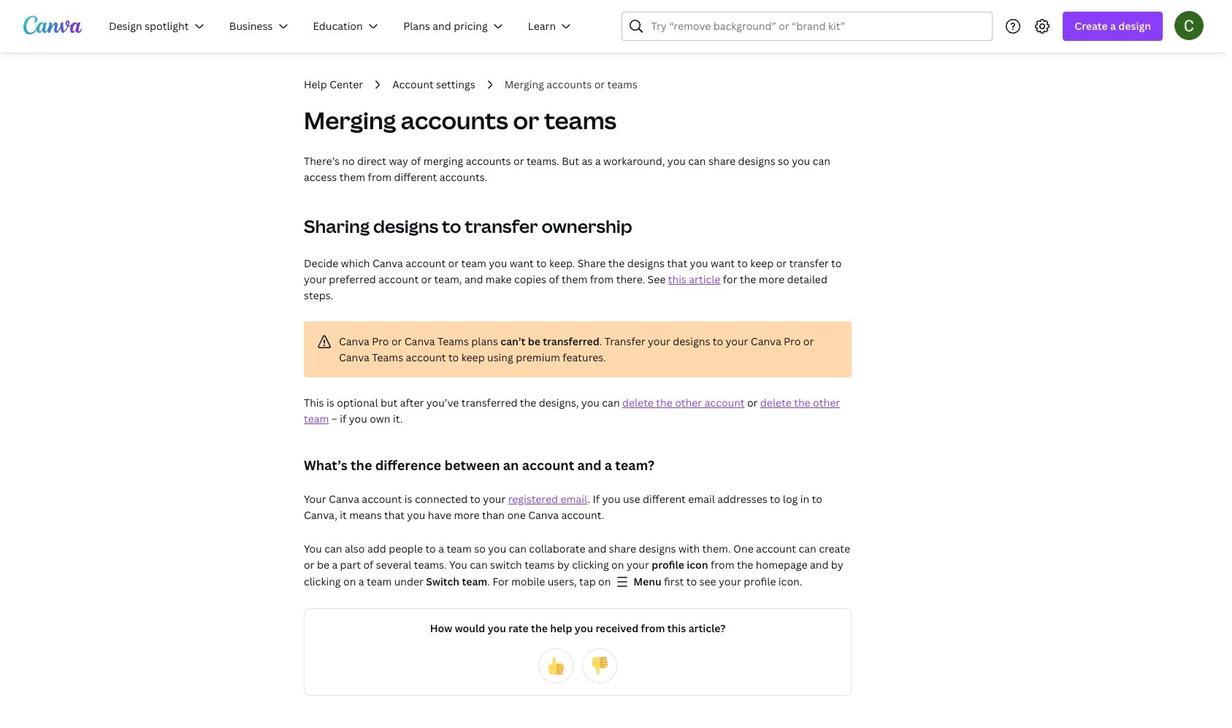 Task type: locate. For each thing, give the bounding box(es) containing it.
top level navigation element
[[99, 12, 587, 41]]

Search term: search field
[[651, 12, 984, 40]]



Task type: describe. For each thing, give the bounding box(es) containing it.
christina overa image
[[1175, 11, 1204, 40]]



Task type: vqa. For each thing, say whether or not it's contained in the screenshot.
or to the right
no



